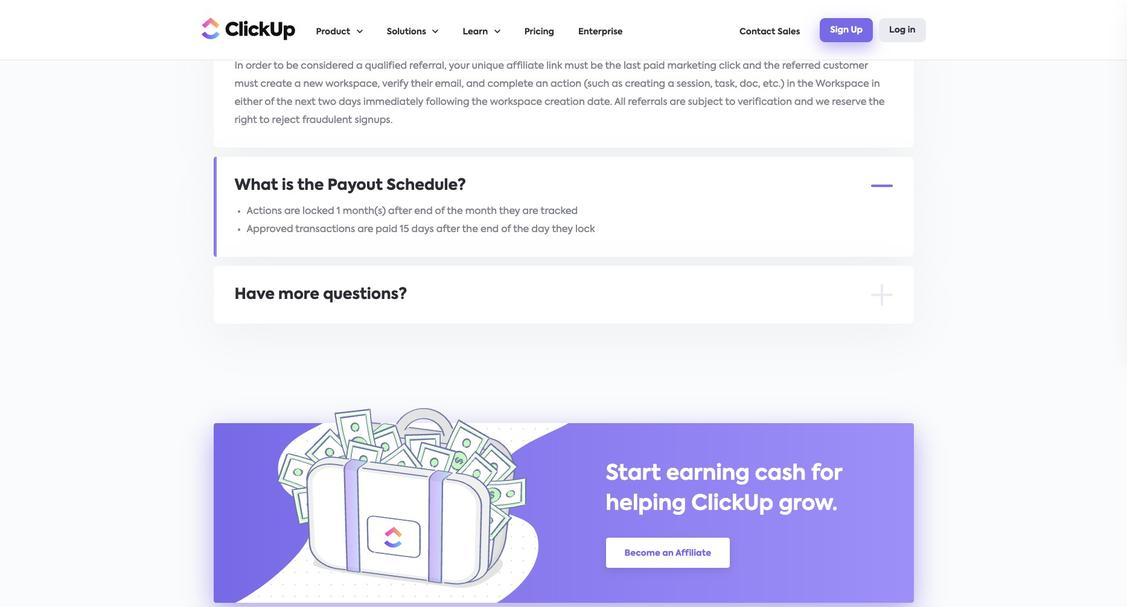 Task type: describe. For each thing, give the bounding box(es) containing it.
subject
[[688, 98, 723, 107]]

qualifies
[[282, 33, 349, 48]]

workspace,
[[326, 80, 380, 89]]

1 horizontal spatial of
[[435, 207, 445, 217]]

your
[[449, 62, 469, 71]]

etc.)
[[763, 80, 785, 89]]

questions?
[[323, 288, 407, 303]]

all
[[614, 98, 626, 107]]

1 vertical spatial an
[[662, 550, 674, 558]]

click
[[719, 62, 740, 71]]

considered
[[301, 62, 354, 71]]

date.
[[587, 98, 612, 107]]

actions are locked 1 month(s) after end of the month they are tracked
[[247, 207, 578, 217]]

reserve
[[832, 98, 867, 107]]

approved transactions are paid 15 days after the end of the day they lock
[[247, 225, 595, 235]]

days inside in order to be considered a qualified referral, your unique affiliate link must be the last paid marketing click and the referred customer must create a new workspace, verify their email, and complete an action (such as creating a session, task, doc, etc.) in the workspace in either of the next two days immediately following the workspace creation date. all referrals are subject to verification and we reserve the right to reject fraudulent signups.
[[339, 98, 361, 107]]

1 horizontal spatial and
[[743, 62, 762, 71]]

the down month
[[462, 225, 478, 235]]

0 horizontal spatial to
[[259, 116, 270, 126]]

log
[[889, 26, 906, 34]]

a left session,
[[668, 80, 674, 89]]

solutions
[[387, 28, 426, 36]]

approved
[[247, 225, 293, 235]]

become an affiliate
[[625, 550, 711, 558]]

log in link
[[879, 18, 926, 42]]

are inside in order to be considered a qualified referral, your unique affiliate link must be the last paid marketing click and the referred customer must create a new workspace, verify their email, and complete an action (such as creating a session, task, doc, etc.) in the workspace in either of the next two days immediately following the workspace creation date. all referrals are subject to verification and we reserve the right to reject fraudulent signups.
[[670, 98, 686, 107]]

in
[[235, 62, 243, 71]]

product
[[316, 28, 350, 36]]

an inside in order to be considered a qualified referral, your unique affiliate link must be the last paid marketing click and the referred customer must create a new workspace, verify their email, and complete an action (such as creating a session, task, doc, etc.) in the workspace in either of the next two days immediately following the workspace creation date. all referrals are subject to verification and we reserve the right to reject fraudulent signups.
[[536, 80, 548, 89]]

pricing
[[524, 28, 554, 36]]

the left the 'last'
[[605, 62, 621, 71]]

verify
[[382, 80, 409, 89]]

task,
[[715, 80, 737, 89]]

day
[[531, 225, 550, 235]]

of inside in order to be considered a qualified referral, your unique affiliate link must be the last paid marketing click and the referred customer must create a new workspace, verify their email, and complete an action (such as creating a session, task, doc, etc.) in the workspace in either of the next two days immediately following the workspace creation date. all referrals are subject to verification and we reserve the right to reject fraudulent signups.
[[265, 98, 274, 107]]

signups.
[[355, 116, 393, 126]]

1 vertical spatial end
[[480, 225, 499, 235]]

solutions button
[[387, 1, 439, 60]]

contact sales link
[[740, 1, 800, 60]]

the left month
[[447, 207, 463, 217]]

learn
[[463, 28, 488, 36]]

action
[[551, 80, 582, 89]]

product button
[[316, 1, 363, 60]]

become an affiliate link
[[606, 538, 730, 569]]

0 vertical spatial must
[[565, 62, 588, 71]]

in order to be considered a qualified referral, your unique affiliate link must be the last paid marketing click and the referred customer must create a new workspace, verify their email, and complete an action (such as creating a session, task, doc, etc.) in the workspace in either of the next two days immediately following the workspace creation date. all referrals are subject to verification and we reserve the right to reject fraudulent signups.
[[235, 62, 885, 126]]

referral,
[[409, 62, 447, 71]]

become
[[625, 550, 660, 558]]

1 be from the left
[[286, 62, 298, 71]]

creating
[[625, 80, 665, 89]]

new
[[303, 80, 323, 89]]

up
[[851, 26, 863, 34]]

payout
[[328, 178, 383, 193]]

grow.
[[779, 494, 838, 516]]

start earning cash for helping clickup grow.
[[606, 464, 842, 516]]

schedule?
[[387, 178, 466, 193]]

1 vertical spatial after
[[436, 225, 460, 235]]

what is the payout schedule?
[[235, 178, 466, 193]]

is
[[282, 178, 294, 193]]

referrals
[[628, 98, 667, 107]]

tracked
[[541, 207, 578, 217]]

enterprise link
[[578, 1, 623, 60]]

qualified
[[365, 62, 407, 71]]

either
[[235, 98, 262, 107]]

for
[[811, 464, 842, 485]]

(such
[[584, 80, 609, 89]]

immediately
[[363, 98, 423, 107]]

clickup
[[691, 494, 774, 516]]

0 vertical spatial to
[[273, 62, 284, 71]]

0 vertical spatial after
[[388, 207, 412, 217]]

log in
[[889, 26, 915, 34]]

earning
[[666, 464, 750, 485]]

fraudulent
[[302, 116, 352, 126]]

right
[[235, 116, 257, 126]]

referred
[[782, 62, 821, 71]]

more
[[278, 288, 319, 303]]

in inside log in link
[[908, 26, 915, 34]]

customer
[[823, 62, 868, 71]]

1 vertical spatial and
[[466, 80, 485, 89]]

session,
[[677, 80, 713, 89]]

pricing link
[[524, 1, 554, 60]]

month
[[465, 207, 497, 217]]

two
[[318, 98, 336, 107]]

what for what qualifies as a successful conversion?
[[235, 33, 278, 48]]

reject
[[272, 116, 300, 126]]

list containing product
[[316, 1, 740, 60]]



Task type: vqa. For each thing, say whether or not it's contained in the screenshot.
them
no



Task type: locate. For each thing, give the bounding box(es) containing it.
are
[[670, 98, 686, 107], [284, 207, 300, 217], [523, 207, 538, 217], [357, 225, 373, 235]]

in right log
[[908, 26, 915, 34]]

the right is
[[297, 178, 324, 193]]

after down actions are locked 1 month(s) after end of the month they are tracked
[[436, 225, 460, 235]]

as inside in order to be considered a qualified referral, your unique affiliate link must be the last paid marketing click and the referred customer must create a new workspace, verify their email, and complete an action (such as creating a session, task, doc, etc.) in the workspace in either of the next two days immediately following the workspace creation date. all referrals are subject to verification and we reserve the right to reject fraudulent signups.
[[612, 80, 623, 89]]

2 horizontal spatial in
[[908, 26, 915, 34]]

successful
[[388, 33, 468, 48]]

end up approved transactions are paid 15 days after the end of the day they lock
[[414, 207, 433, 217]]

1 vertical spatial as
[[612, 80, 623, 89]]

of down create
[[265, 98, 274, 107]]

month(s)
[[343, 207, 386, 217]]

enterprise
[[578, 28, 623, 36]]

an down link at the left of the page
[[536, 80, 548, 89]]

order
[[246, 62, 271, 71]]

workspace
[[490, 98, 542, 107]]

unique
[[472, 62, 504, 71]]

main navigation element
[[316, 1, 926, 60]]

sales
[[778, 28, 800, 36]]

2 horizontal spatial and
[[794, 98, 813, 107]]

the up "reject"
[[277, 98, 292, 107]]

sign
[[830, 26, 849, 34]]

0 horizontal spatial end
[[414, 207, 433, 217]]

0 vertical spatial an
[[536, 80, 548, 89]]

0 horizontal spatial paid
[[376, 225, 397, 235]]

0 vertical spatial what
[[235, 33, 278, 48]]

conversion?
[[472, 33, 565, 48]]

paid left 15
[[376, 225, 397, 235]]

0 vertical spatial days
[[339, 98, 361, 107]]

are down month(s)
[[357, 225, 373, 235]]

last
[[624, 62, 641, 71]]

are left locked
[[284, 207, 300, 217]]

be up create
[[286, 62, 298, 71]]

and left we
[[794, 98, 813, 107]]

the right reserve
[[869, 98, 885, 107]]

0 vertical spatial of
[[265, 98, 274, 107]]

actions
[[247, 207, 282, 217]]

email,
[[435, 80, 464, 89]]

0 vertical spatial paid
[[643, 62, 665, 71]]

what up actions
[[235, 178, 278, 193]]

1 vertical spatial paid
[[376, 225, 397, 235]]

1 vertical spatial to
[[725, 98, 735, 107]]

0 vertical spatial as
[[352, 33, 370, 48]]

days down workspace, at the left
[[339, 98, 361, 107]]

be
[[286, 62, 298, 71], [591, 62, 603, 71]]

a up qualified
[[374, 33, 384, 48]]

of
[[265, 98, 274, 107], [435, 207, 445, 217], [501, 225, 511, 235]]

0 vertical spatial they
[[499, 207, 520, 217]]

in right the workspace
[[872, 80, 880, 89]]

list
[[316, 1, 740, 60]]

end down month
[[480, 225, 499, 235]]

2 vertical spatial and
[[794, 98, 813, 107]]

2 what from the top
[[235, 178, 278, 193]]

create
[[261, 80, 292, 89]]

0 vertical spatial end
[[414, 207, 433, 217]]

2 vertical spatial to
[[259, 116, 270, 126]]

1 horizontal spatial paid
[[643, 62, 665, 71]]

0 horizontal spatial an
[[536, 80, 548, 89]]

0 horizontal spatial in
[[787, 80, 795, 89]]

contact
[[740, 28, 775, 36]]

the down referred
[[797, 80, 813, 89]]

helping
[[606, 494, 686, 516]]

of left day
[[501, 225, 511, 235]]

are down session,
[[670, 98, 686, 107]]

as
[[352, 33, 370, 48], [612, 80, 623, 89]]

2 be from the left
[[591, 62, 603, 71]]

must up "either"
[[235, 80, 258, 89]]

sign up button
[[820, 18, 873, 42]]

the left day
[[513, 225, 529, 235]]

0 horizontal spatial after
[[388, 207, 412, 217]]

2 vertical spatial of
[[501, 225, 511, 235]]

the
[[605, 62, 621, 71], [764, 62, 780, 71], [797, 80, 813, 89], [277, 98, 292, 107], [472, 98, 488, 107], [869, 98, 885, 107], [297, 178, 324, 193], [447, 207, 463, 217], [462, 225, 478, 235], [513, 225, 529, 235]]

marketing
[[667, 62, 717, 71]]

learn button
[[463, 1, 500, 60]]

1 horizontal spatial as
[[612, 80, 623, 89]]

their
[[411, 80, 433, 89]]

affiliate
[[506, 62, 544, 71]]

0 horizontal spatial and
[[466, 80, 485, 89]]

what for what is the payout schedule?
[[235, 178, 278, 193]]

0 horizontal spatial must
[[235, 80, 258, 89]]

next
[[295, 98, 316, 107]]

0 vertical spatial and
[[743, 62, 762, 71]]

transactions
[[295, 225, 355, 235]]

1 horizontal spatial end
[[480, 225, 499, 235]]

0 horizontal spatial be
[[286, 62, 298, 71]]

1 horizontal spatial must
[[565, 62, 588, 71]]

in right etc.)
[[787, 80, 795, 89]]

have more questions?
[[235, 288, 407, 303]]

paid up creating
[[643, 62, 665, 71]]

2 horizontal spatial to
[[725, 98, 735, 107]]

are up day
[[523, 207, 538, 217]]

paid
[[643, 62, 665, 71], [376, 225, 397, 235]]

after
[[388, 207, 412, 217], [436, 225, 460, 235]]

a
[[374, 33, 384, 48], [356, 62, 363, 71], [294, 80, 301, 89], [668, 80, 674, 89]]

the up etc.)
[[764, 62, 780, 71]]

an
[[536, 80, 548, 89], [662, 550, 674, 558]]

be up (such
[[591, 62, 603, 71]]

15
[[400, 225, 409, 235]]

the right following
[[472, 98, 488, 107]]

affiliate
[[676, 550, 711, 558]]

0 horizontal spatial as
[[352, 33, 370, 48]]

to up create
[[273, 62, 284, 71]]

workspace
[[816, 80, 869, 89]]

1 horizontal spatial in
[[872, 80, 880, 89]]

of up approved transactions are paid 15 days after the end of the day they lock
[[435, 207, 445, 217]]

to right right
[[259, 116, 270, 126]]

as right product
[[352, 33, 370, 48]]

have
[[235, 288, 275, 303]]

we
[[816, 98, 830, 107]]

1 horizontal spatial days
[[411, 225, 434, 235]]

verification
[[738, 98, 792, 107]]

they
[[499, 207, 520, 217], [552, 225, 573, 235]]

they down tracked
[[552, 225, 573, 235]]

as up all
[[612, 80, 623, 89]]

doc,
[[740, 80, 760, 89]]

what qualifies as a successful conversion?
[[235, 33, 565, 48]]

must up action in the top of the page
[[565, 62, 588, 71]]

1 horizontal spatial be
[[591, 62, 603, 71]]

0 horizontal spatial of
[[265, 98, 274, 107]]

1 vertical spatial they
[[552, 225, 573, 235]]

a left new at the top left of the page
[[294, 80, 301, 89]]

0 horizontal spatial they
[[499, 207, 520, 217]]

1 vertical spatial days
[[411, 225, 434, 235]]

1 horizontal spatial to
[[273, 62, 284, 71]]

1 horizontal spatial after
[[436, 225, 460, 235]]

link
[[546, 62, 562, 71]]

0 horizontal spatial days
[[339, 98, 361, 107]]

1 what from the top
[[235, 33, 278, 48]]

paid inside in order to be considered a qualified referral, your unique affiliate link must be the last paid marketing click and the referred customer must create a new workspace, verify their email, and complete an action (such as creating a session, task, doc, etc.) in the workspace in either of the next two days immediately following the workspace creation date. all referrals are subject to verification and we reserve the right to reject fraudulent signups.
[[643, 62, 665, 71]]

sign up
[[830, 26, 863, 34]]

after up 15
[[388, 207, 412, 217]]

and
[[743, 62, 762, 71], [466, 80, 485, 89], [794, 98, 813, 107]]

following
[[426, 98, 469, 107]]

they right month
[[499, 207, 520, 217]]

and up the doc,
[[743, 62, 762, 71]]

1 horizontal spatial an
[[662, 550, 674, 558]]

to down task,
[[725, 98, 735, 107]]

what up order
[[235, 33, 278, 48]]

creation
[[545, 98, 585, 107]]

1 horizontal spatial they
[[552, 225, 573, 235]]

contact sales
[[740, 28, 800, 36]]

cash
[[755, 464, 806, 485]]

1 vertical spatial what
[[235, 178, 278, 193]]

2 horizontal spatial of
[[501, 225, 511, 235]]

days right 15
[[411, 225, 434, 235]]

an left affiliate
[[662, 550, 674, 558]]

start
[[606, 464, 661, 485]]

lock
[[575, 225, 595, 235]]

a up workspace, at the left
[[356, 62, 363, 71]]

to
[[273, 62, 284, 71], [725, 98, 735, 107], [259, 116, 270, 126]]

1 vertical spatial of
[[435, 207, 445, 217]]

1 vertical spatial must
[[235, 80, 258, 89]]

and down unique
[[466, 80, 485, 89]]

1
[[337, 207, 340, 217]]



